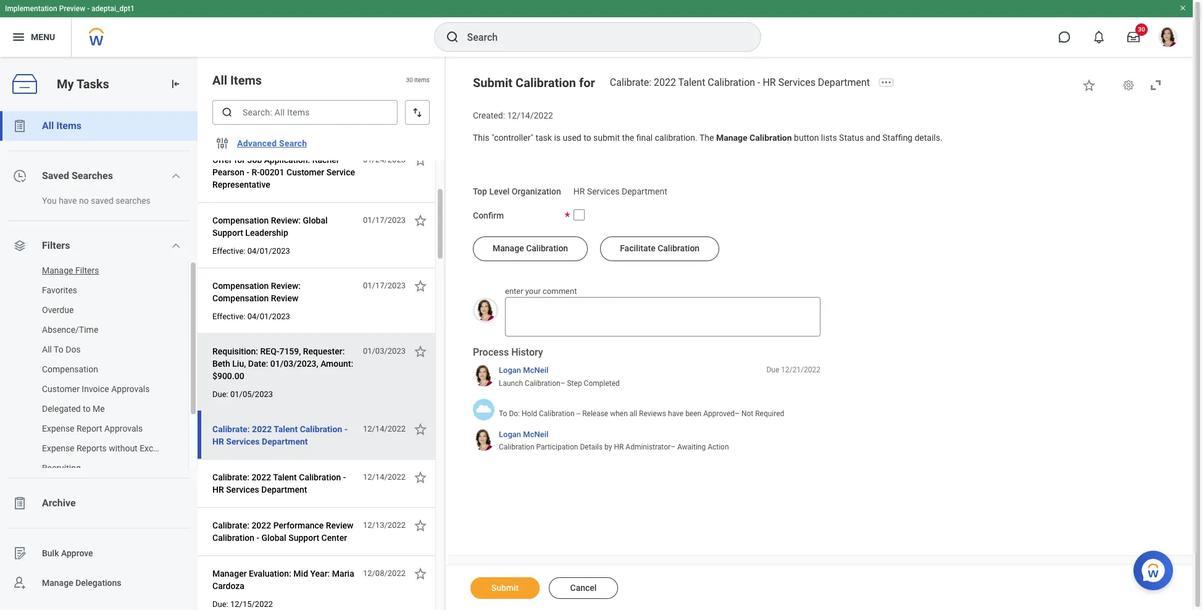 Task type: locate. For each thing, give the bounding box(es) containing it.
30
[[1138, 26, 1146, 33], [406, 77, 413, 84]]

job
[[247, 155, 262, 165]]

2 mcneil from the top
[[523, 430, 549, 439]]

compensation up leadership
[[212, 216, 269, 225]]

expense up recruiting
[[42, 443, 74, 453]]

date:
[[248, 359, 268, 369]]

review: inside compensation review: compensation review
[[271, 281, 301, 291]]

2 logan from the top
[[499, 430, 521, 439]]

0 horizontal spatial to
[[54, 345, 63, 355]]

1 horizontal spatial global
[[303, 216, 328, 225]]

1 vertical spatial 01/17/2023
[[363, 281, 406, 290]]

2 04/01/2023 from the top
[[247, 312, 290, 321]]

offer for job application: rachel pearson - r-00201 customer service representative
[[212, 155, 355, 190]]

1 vertical spatial to
[[499, 409, 507, 418]]

– left awaiting
[[671, 443, 676, 452]]

0 vertical spatial mcneil
[[523, 366, 549, 375]]

1 vertical spatial mcneil
[[523, 430, 549, 439]]

clipboard image
[[12, 119, 27, 133]]

r-
[[252, 167, 260, 177]]

review inside calibrate: 2022 performance review calibration - global support center
[[326, 521, 354, 531]]

due: down cardoza
[[212, 600, 228, 609]]

to left the 'me'
[[83, 404, 91, 414]]

2 chevron down image from the top
[[171, 241, 181, 251]]

0 vertical spatial filters
[[42, 240, 70, 251]]

evaluation:
[[249, 569, 291, 579]]

expense down delegated
[[42, 424, 74, 434]]

0 vertical spatial customer
[[287, 167, 324, 177]]

cardoza
[[212, 581, 245, 591]]

services
[[779, 77, 816, 88], [587, 186, 620, 196], [226, 437, 260, 447], [226, 485, 259, 495]]

to left do:
[[499, 409, 507, 418]]

approvals
[[111, 384, 150, 394], [104, 424, 143, 434]]

compensation down the dos
[[42, 364, 98, 374]]

customer
[[287, 167, 324, 177], [42, 384, 80, 394]]

organization
[[512, 186, 561, 196]]

2 01/17/2023 from the top
[[363, 281, 406, 290]]

1 vertical spatial chevron down image
[[171, 241, 181, 251]]

0 vertical spatial review
[[271, 293, 299, 303]]

1 logan from the top
[[499, 366, 521, 375]]

1 vertical spatial customer
[[42, 384, 80, 394]]

0 vertical spatial 04/01/2023
[[247, 246, 290, 256]]

due: 12/15/2022
[[212, 600, 273, 609]]

for
[[579, 75, 595, 90], [234, 155, 245, 165]]

0 horizontal spatial review
[[271, 293, 299, 303]]

1 vertical spatial support
[[289, 533, 319, 543]]

chevron down image
[[171, 171, 181, 181], [171, 241, 181, 251]]

rename image
[[12, 546, 27, 561]]

0 vertical spatial support
[[212, 228, 243, 238]]

calibration inside logan mcneil calibration participation details by hr administrator – awaiting action
[[499, 443, 535, 452]]

0 horizontal spatial all items
[[42, 120, 82, 132]]

mcneil for logan mcneil
[[523, 366, 549, 375]]

30 inside item list element
[[406, 77, 413, 84]]

1 calibrate: 2022 talent calibration - hr services department button from the top
[[212, 422, 356, 449]]

employee's photo (logan mcneil) image
[[473, 297, 498, 323]]

– left not
[[735, 409, 740, 418]]

1 01/17/2023 from the top
[[363, 216, 406, 225]]

archive button
[[0, 489, 198, 518]]

0 vertical spatial search image
[[445, 30, 460, 44]]

1 vertical spatial –
[[735, 409, 740, 418]]

Search: All Items text field
[[212, 100, 398, 125]]

your
[[525, 287, 541, 296]]

customer up delegated
[[42, 384, 80, 394]]

the
[[700, 133, 714, 143]]

1 horizontal spatial review
[[326, 521, 354, 531]]

0 vertical spatial global
[[303, 216, 328, 225]]

1 vertical spatial effective: 04/01/2023
[[212, 312, 290, 321]]

customer down application:
[[287, 167, 324, 177]]

2022 up calibrate: 2022 performance review calibration - global support center
[[252, 473, 271, 482]]

0 vertical spatial items
[[230, 73, 262, 88]]

compensation review: compensation review
[[212, 281, 301, 303]]

all left the dos
[[42, 345, 52, 355]]

chevron down image inside filters dropdown button
[[171, 241, 181, 251]]

1 vertical spatial global
[[262, 533, 286, 543]]

services inside hr services department element
[[587, 186, 620, 196]]

compensation inside compensation review: global support leadership
[[212, 216, 269, 225]]

1 horizontal spatial –
[[671, 443, 676, 452]]

logan up the launch
[[499, 366, 521, 375]]

1 chevron down image from the top
[[171, 171, 181, 181]]

2 due: from the top
[[212, 600, 228, 609]]

1 horizontal spatial search image
[[445, 30, 460, 44]]

2 vertical spatial –
[[671, 443, 676, 452]]

services down submit
[[587, 186, 620, 196]]

not
[[742, 409, 754, 418]]

star image for calibrate: 2022 performance review calibration - global support center
[[413, 518, 428, 533]]

1 horizontal spatial items
[[230, 73, 262, 88]]

talent
[[679, 77, 706, 88], [274, 424, 298, 434], [273, 473, 297, 482]]

exceptions
[[140, 443, 182, 453]]

notifications large image
[[1093, 31, 1106, 43]]

30 left items
[[406, 77, 413, 84]]

0 vertical spatial effective: 04/01/2023
[[212, 246, 290, 256]]

3 star image from the top
[[413, 566, 428, 581]]

04/01/2023 down compensation review: compensation review on the top of the page
[[247, 312, 290, 321]]

clock check image
[[12, 169, 27, 183]]

0 vertical spatial have
[[59, 196, 77, 206]]

clipboard image
[[12, 496, 27, 511]]

calibrate: 2022 talent calibration - hr services department button up performance
[[212, 470, 356, 497]]

for down search workday search box on the top of page
[[579, 75, 595, 90]]

1 effective: from the top
[[212, 246, 246, 256]]

30 items
[[406, 77, 430, 84]]

review: inside compensation review: global support leadership
[[271, 216, 301, 225]]

gear image
[[1123, 79, 1135, 91]]

04/01/2023 down leadership
[[247, 246, 290, 256]]

implementation
[[5, 4, 57, 13]]

0 horizontal spatial for
[[234, 155, 245, 165]]

1 04/01/2023 from the top
[[247, 246, 290, 256]]

0 vertical spatial approvals
[[111, 384, 150, 394]]

filters inside button
[[75, 266, 99, 275]]

expense for expense reports without exceptions
[[42, 443, 74, 453]]

mcneil down 'history' on the bottom of page
[[523, 366, 549, 375]]

details
[[580, 443, 603, 452]]

saved searches button
[[0, 161, 198, 191]]

manage inside "button"
[[493, 244, 524, 254]]

effective: down leadership
[[212, 246, 246, 256]]

advanced search button
[[232, 131, 312, 156]]

2022 down 01/05/2023
[[252, 424, 272, 434]]

0 vertical spatial expense
[[42, 424, 74, 434]]

manage for manage delegations
[[42, 578, 73, 588]]

0 horizontal spatial 30
[[406, 77, 413, 84]]

0 horizontal spatial –
[[561, 379, 565, 388]]

1 vertical spatial to
[[83, 404, 91, 414]]

top level organization
[[473, 186, 561, 196]]

have left no
[[59, 196, 77, 206]]

logan mcneil calibration participation details by hr administrator – awaiting action
[[499, 430, 729, 452]]

1 vertical spatial filters
[[75, 266, 99, 275]]

logan mcneil button up the launch
[[499, 365, 549, 376]]

approvals right invoice
[[111, 384, 150, 394]]

calibrate: inside calibrate: 2022 performance review calibration - global support center
[[212, 521, 249, 531]]

global inside compensation review: global support leadership
[[303, 216, 328, 225]]

12/13/2022
[[363, 521, 406, 530]]

expense report approvals button
[[0, 419, 176, 439]]

justify image
[[11, 30, 26, 44]]

2 effective: 04/01/2023 from the top
[[212, 312, 290, 321]]

effective: 04/01/2023 for review
[[212, 312, 290, 321]]

effective: 04/01/2023 down compensation review: compensation review on the top of the page
[[212, 312, 290, 321]]

cancel button
[[549, 578, 618, 599]]

overdue button
[[0, 300, 176, 320]]

– left step
[[561, 379, 565, 388]]

approvals for customer invoice approvals
[[111, 384, 150, 394]]

logan
[[499, 366, 521, 375], [499, 430, 521, 439]]

manage calibration
[[493, 244, 568, 254]]

services up calibrate: 2022 performance review calibration - global support center
[[226, 485, 259, 495]]

0 vertical spatial –
[[561, 379, 565, 388]]

1 vertical spatial all
[[42, 120, 54, 132]]

1 list from the top
[[0, 111, 198, 598]]

2022 left performance
[[252, 521, 271, 531]]

compensation down leadership
[[212, 281, 269, 291]]

star image
[[413, 470, 428, 485], [413, 518, 428, 533], [413, 566, 428, 581]]

all items inside all items button
[[42, 120, 82, 132]]

1 horizontal spatial to
[[499, 409, 507, 418]]

manage down bulk on the bottom of the page
[[42, 578, 73, 588]]

adeptai_dpt1
[[91, 4, 135, 13]]

2 calibrate: 2022 talent calibration - hr services department button from the top
[[212, 470, 356, 497]]

review: up leadership
[[271, 216, 301, 225]]

0 vertical spatial chevron down image
[[171, 171, 181, 181]]

1 vertical spatial 30
[[406, 77, 413, 84]]

effective:
[[212, 246, 246, 256], [212, 312, 246, 321]]

1 vertical spatial all items
[[42, 120, 82, 132]]

launch calibration – step completed
[[499, 379, 620, 388]]

0 horizontal spatial filters
[[42, 240, 70, 251]]

1 star image from the top
[[413, 470, 428, 485]]

my tasks
[[57, 76, 109, 91]]

calibration.
[[655, 133, 698, 143]]

support down performance
[[289, 533, 319, 543]]

this
[[473, 133, 490, 143]]

search
[[279, 138, 307, 148]]

2 list from the top
[[0, 261, 198, 478]]

rachel
[[312, 155, 339, 165]]

effective: 04/01/2023 down leadership
[[212, 246, 290, 256]]

chevron down image for saved searches
[[171, 171, 181, 181]]

1 vertical spatial due:
[[212, 600, 228, 609]]

2 vertical spatial star image
[[413, 566, 428, 581]]

have left been
[[668, 409, 684, 418]]

effective: for compensation review: global support leadership
[[212, 246, 246, 256]]

0 vertical spatial to
[[584, 133, 591, 143]]

filters button
[[0, 231, 198, 261]]

filters up manage filters in the left of the page
[[42, 240, 70, 251]]

effective: 04/01/2023
[[212, 246, 290, 256], [212, 312, 290, 321]]

2 review: from the top
[[271, 281, 301, 291]]

calibration inside calibrate: 2022 performance review calibration - global support center
[[212, 533, 254, 543]]

effective: up requisition:
[[212, 312, 246, 321]]

1 vertical spatial items
[[56, 120, 82, 132]]

department up status
[[818, 77, 870, 88]]

1 horizontal spatial filters
[[75, 266, 99, 275]]

manage for manage filters
[[42, 266, 73, 275]]

profile logan mcneil image
[[1159, 27, 1178, 49]]

logan mcneil button down hold
[[499, 429, 549, 440]]

action
[[708, 443, 729, 452]]

30 for 30 items
[[406, 77, 413, 84]]

0 vertical spatial 01/17/2023
[[363, 216, 406, 225]]

compensation up requisition:
[[212, 293, 269, 303]]

to inside button
[[83, 404, 91, 414]]

filters up favorites button
[[75, 266, 99, 275]]

global down performance
[[262, 533, 286, 543]]

0 horizontal spatial items
[[56, 120, 82, 132]]

1 due: from the top
[[212, 390, 228, 399]]

cancel
[[570, 583, 597, 593]]

1 vertical spatial review
[[326, 521, 354, 531]]

2022 inside calibrate: 2022 performance review calibration - global support center
[[252, 521, 271, 531]]

awaiting
[[678, 443, 706, 452]]

to do: hold calibration -- release when all reviews have been approved – not required
[[499, 409, 785, 418]]

01/17/2023
[[363, 216, 406, 225], [363, 281, 406, 290]]

0 vertical spatial logan
[[499, 366, 521, 375]]

1 vertical spatial logan
[[499, 430, 521, 439]]

1 vertical spatial expense
[[42, 443, 74, 453]]

effective: 04/01/2023 for support
[[212, 246, 290, 256]]

0 horizontal spatial have
[[59, 196, 77, 206]]

1 vertical spatial star image
[[413, 518, 428, 533]]

1 vertical spatial submit
[[491, 583, 519, 593]]

calibrate: 2022 talent calibration - hr services department button
[[212, 422, 356, 449], [212, 470, 356, 497]]

history
[[512, 346, 543, 358]]

0 horizontal spatial search image
[[221, 106, 233, 119]]

mcneil for logan mcneil calibration participation details by hr administrator – awaiting action
[[523, 430, 549, 439]]

due: for requisition: req-7159, requester: beth liu, date: 01/03/2023, amount: $900.00
[[212, 390, 228, 399]]

compensation review: compensation review button
[[212, 279, 356, 306]]

1 vertical spatial effective:
[[212, 312, 246, 321]]

expense for expense report approvals
[[42, 424, 74, 434]]

user plus image
[[12, 576, 27, 590]]

logan inside logan mcneil calibration participation details by hr administrator – awaiting action
[[499, 430, 521, 439]]

expense
[[42, 424, 74, 434], [42, 443, 74, 453]]

0 vertical spatial calibrate: 2022 talent calibration - hr services department button
[[212, 422, 356, 449]]

Search Workday  search field
[[467, 23, 735, 51]]

department up performance
[[261, 485, 307, 495]]

configure image
[[215, 136, 230, 151]]

1 vertical spatial approvals
[[104, 424, 143, 434]]

due: for manager evaluation: mid year: maria cardoza
[[212, 600, 228, 609]]

1 vertical spatial calibrate: 2022 talent calibration - hr services department button
[[212, 470, 356, 497]]

1 horizontal spatial customer
[[287, 167, 324, 177]]

mcneil down hold
[[523, 430, 549, 439]]

advanced search
[[237, 138, 307, 148]]

approvals inside button
[[104, 424, 143, 434]]

been
[[686, 409, 702, 418]]

list
[[0, 111, 198, 598], [0, 261, 198, 478]]

0 vertical spatial review:
[[271, 216, 301, 225]]

approvals for expense report approvals
[[104, 424, 143, 434]]

approvals up the without
[[104, 424, 143, 434]]

review up 7159,
[[271, 293, 299, 303]]

manage down the confirm
[[493, 244, 524, 254]]

all right transformation import icon at the top left
[[212, 73, 227, 88]]

0 vertical spatial talent
[[679, 77, 706, 88]]

department
[[818, 77, 870, 88], [622, 186, 668, 196], [262, 437, 308, 447], [261, 485, 307, 495]]

01/24/2023
[[363, 155, 406, 164]]

to inside process history region
[[499, 409, 507, 418]]

to inside all to dos button
[[54, 345, 63, 355]]

all inside item list element
[[212, 73, 227, 88]]

0 horizontal spatial to
[[83, 404, 91, 414]]

0 vertical spatial effective:
[[212, 246, 246, 256]]

logan for logan mcneil
[[499, 366, 521, 375]]

0 vertical spatial star image
[[413, 470, 428, 485]]

0 horizontal spatial customer
[[42, 384, 80, 394]]

hr services department element
[[574, 184, 668, 196]]

2 star image from the top
[[413, 518, 428, 533]]

to right used at the top left of the page
[[584, 133, 591, 143]]

compensation inside list
[[42, 364, 98, 374]]

saved
[[42, 170, 69, 182]]

30 button
[[1120, 23, 1148, 51]]

0 vertical spatial submit
[[473, 75, 513, 90]]

approvals inside button
[[111, 384, 150, 394]]

chevron down image inside saved searches 'dropdown button'
[[171, 171, 181, 181]]

1 mcneil from the top
[[523, 366, 549, 375]]

pearson
[[212, 167, 245, 177]]

items inside item list element
[[230, 73, 262, 88]]

0 vertical spatial all
[[212, 73, 227, 88]]

01/17/2023 for compensation review: global support leadership
[[363, 216, 406, 225]]

star image
[[1082, 78, 1097, 93], [413, 153, 428, 167], [413, 213, 428, 228], [413, 279, 428, 293], [413, 344, 428, 359], [413, 422, 428, 437]]

all
[[212, 73, 227, 88], [42, 120, 54, 132], [42, 345, 52, 355]]

01/17/2023 for compensation review: compensation review
[[363, 281, 406, 290]]

due: down $900.00
[[212, 390, 228, 399]]

item list element
[[198, 57, 446, 610]]

1 horizontal spatial have
[[668, 409, 684, 418]]

logan down do:
[[499, 430, 521, 439]]

saved
[[91, 196, 114, 206]]

to left the dos
[[54, 345, 63, 355]]

fullscreen image
[[1149, 78, 1164, 93]]

my tasks element
[[0, 57, 198, 610]]

all to dos
[[42, 345, 81, 355]]

1 horizontal spatial for
[[579, 75, 595, 90]]

submit for submit calibration for
[[473, 75, 513, 90]]

for left job
[[234, 155, 245, 165]]

review up center
[[326, 521, 354, 531]]

global inside calibrate: 2022 performance review calibration - global support center
[[262, 533, 286, 543]]

submit inside 'button'
[[491, 583, 519, 593]]

2 expense from the top
[[42, 443, 74, 453]]

support left leadership
[[212, 228, 243, 238]]

advanced
[[237, 138, 277, 148]]

04/01/2023 for review
[[247, 312, 290, 321]]

manage inside button
[[42, 266, 73, 275]]

1 vertical spatial logan mcneil button
[[499, 429, 549, 440]]

0 horizontal spatial support
[[212, 228, 243, 238]]

1 vertical spatial 12/14/2022
[[363, 424, 406, 434]]

requisition: req-7159, requester: beth liu, date: 01/03/2023, amount: $900.00
[[212, 347, 353, 381]]

2 vertical spatial calibrate: 2022 talent calibration - hr services department
[[212, 473, 346, 495]]

0 vertical spatial 30
[[1138, 26, 1146, 33]]

12/21/2022
[[781, 366, 821, 374]]

1 expense from the top
[[42, 424, 74, 434]]

0 vertical spatial logan mcneil button
[[499, 365, 549, 376]]

1 logan mcneil button from the top
[[499, 365, 549, 376]]

by
[[605, 443, 612, 452]]

recruiting
[[42, 463, 81, 473]]

release
[[583, 409, 609, 418]]

30 left profile logan mcneil 'image'
[[1138, 26, 1146, 33]]

review: for global
[[271, 216, 301, 225]]

2 effective: from the top
[[212, 312, 246, 321]]

0 vertical spatial due:
[[212, 390, 228, 399]]

1 vertical spatial for
[[234, 155, 245, 165]]

1 effective: 04/01/2023 from the top
[[212, 246, 290, 256]]

expense inside button
[[42, 443, 74, 453]]

review: down leadership
[[271, 281, 301, 291]]

used
[[563, 133, 582, 143]]

transformation import image
[[169, 78, 182, 90]]

1 vertical spatial review:
[[271, 281, 301, 291]]

mcneil
[[523, 366, 549, 375], [523, 430, 549, 439]]

0 vertical spatial to
[[54, 345, 63, 355]]

mcneil inside logan mcneil calibration participation details by hr administrator – awaiting action
[[523, 430, 549, 439]]

me
[[93, 404, 105, 414]]

1 vertical spatial 04/01/2023
[[247, 312, 290, 321]]

0 vertical spatial all items
[[212, 73, 262, 88]]

1 horizontal spatial all items
[[212, 73, 262, 88]]

1 horizontal spatial 30
[[1138, 26, 1146, 33]]

expense inside button
[[42, 424, 74, 434]]

calibration
[[516, 75, 576, 90], [708, 77, 755, 88], [750, 133, 792, 143], [526, 244, 568, 254], [658, 244, 700, 254], [525, 379, 561, 388], [539, 409, 575, 418], [300, 424, 342, 434], [499, 443, 535, 452], [299, 473, 341, 482], [212, 533, 254, 543]]

compensation for compensation review: compensation review
[[212, 281, 269, 291]]

customer inside button
[[42, 384, 80, 394]]

administrator
[[626, 443, 671, 452]]

0 horizontal spatial global
[[262, 533, 286, 543]]

1 vertical spatial have
[[668, 409, 684, 418]]

support inside compensation review: global support leadership
[[212, 228, 243, 238]]

calibrate: 2022 talent calibration - hr services department button down 01/05/2023
[[212, 422, 356, 449]]

1 review: from the top
[[271, 216, 301, 225]]

the final
[[622, 133, 653, 143]]

tasks
[[77, 76, 109, 91]]

30 for 30
[[1138, 26, 1146, 33]]

all right clipboard image
[[42, 120, 54, 132]]

global down service
[[303, 216, 328, 225]]

searches
[[116, 196, 151, 206]]

30 inside button
[[1138, 26, 1146, 33]]

review inside compensation review: compensation review
[[271, 293, 299, 303]]

services up button
[[779, 77, 816, 88]]

1 horizontal spatial support
[[289, 533, 319, 543]]

items
[[230, 73, 262, 88], [56, 120, 82, 132]]

bulk approve
[[42, 548, 93, 558]]

review:
[[271, 216, 301, 225], [271, 281, 301, 291]]

search image
[[445, 30, 460, 44], [221, 106, 233, 119]]

manage up favorites at the top of page
[[42, 266, 73, 275]]



Task type: vqa. For each thing, say whether or not it's contained in the screenshot.


Task type: describe. For each thing, give the bounding box(es) containing it.
facilitate calibration button
[[600, 237, 720, 262]]

compensation for compensation
[[42, 364, 98, 374]]

items
[[414, 77, 430, 84]]

all items inside item list element
[[212, 73, 262, 88]]

menu button
[[0, 17, 71, 57]]

- inside the offer for job application: rachel pearson - r-00201 customer service representative
[[247, 167, 249, 177]]

department down the final
[[622, 186, 668, 196]]

due: 01/05/2023
[[212, 390, 273, 399]]

status
[[839, 133, 864, 143]]

expense report approvals
[[42, 424, 143, 434]]

center
[[322, 533, 347, 543]]

compensation review: global support leadership
[[212, 216, 328, 238]]

- inside calibrate: 2022 performance review calibration - global support center
[[257, 533, 259, 543]]

leadership
[[245, 228, 288, 238]]

submit
[[594, 133, 620, 143]]

dos
[[66, 345, 81, 355]]

star image for calibrate: 2022 talent calibration - hr services department
[[413, 470, 428, 485]]

saved searches
[[42, 170, 113, 182]]

favorites
[[42, 285, 77, 295]]

level
[[489, 186, 510, 196]]

launch
[[499, 379, 523, 388]]

submit button
[[471, 578, 540, 599]]

04/01/2023 for support
[[247, 246, 290, 256]]

required
[[755, 409, 785, 418]]

beth
[[212, 359, 230, 369]]

completed
[[584, 379, 620, 388]]

compensation button
[[0, 359, 176, 379]]

2 vertical spatial talent
[[273, 473, 297, 482]]

effective: for compensation review: compensation review
[[212, 312, 246, 321]]

compensation for compensation review: global support leadership
[[212, 216, 269, 225]]

process history region
[[473, 346, 821, 457]]

manager
[[212, 569, 247, 579]]

facilitate calibration
[[620, 244, 700, 254]]

filters inside dropdown button
[[42, 240, 70, 251]]

expense reports without exceptions
[[42, 443, 182, 453]]

archive
[[42, 497, 76, 509]]

logan for logan mcneil calibration participation details by hr administrator – awaiting action
[[499, 430, 521, 439]]

requisition: req-7159, requester: beth liu, date: 01/03/2023, amount: $900.00 button
[[212, 344, 356, 384]]

expense reports without exceptions button
[[0, 439, 182, 458]]

task
[[536, 133, 552, 143]]

manage filters
[[42, 266, 99, 275]]

mid
[[294, 569, 308, 579]]

have inside button
[[59, 196, 77, 206]]

application:
[[264, 155, 310, 165]]

approve
[[61, 548, 93, 558]]

perspective image
[[12, 238, 27, 253]]

due
[[767, 366, 780, 374]]

for inside the offer for job application: rachel pearson - r-00201 customer service representative
[[234, 155, 245, 165]]

2022 up calibration.
[[654, 77, 676, 88]]

comment
[[543, 287, 577, 296]]

manager evaluation: mid year: maria cardoza
[[212, 569, 354, 591]]

preview
[[59, 4, 85, 13]]

12/15/2022
[[230, 600, 273, 609]]

enter
[[505, 287, 524, 296]]

search image inside item list element
[[221, 106, 233, 119]]

favorites button
[[0, 280, 176, 300]]

manage for manage calibration
[[493, 244, 524, 254]]

0 vertical spatial 12/14/2022
[[507, 111, 553, 120]]

1 vertical spatial calibrate: 2022 talent calibration - hr services department
[[212, 424, 348, 447]]

chevron down image for filters
[[171, 241, 181, 251]]

absence/time
[[42, 325, 98, 335]]

2 vertical spatial 12/14/2022
[[363, 473, 406, 482]]

enter your comment text field
[[505, 297, 821, 337]]

all to dos button
[[0, 340, 176, 359]]

manage delegations link
[[0, 568, 198, 598]]

you
[[42, 196, 57, 206]]

list containing all items
[[0, 111, 198, 598]]

calibration inside "button"
[[526, 244, 568, 254]]

this "controller" task is used to submit the final calibration. the manage calibration button lists status and staffing details.
[[473, 133, 945, 143]]

have inside process history region
[[668, 409, 684, 418]]

process history
[[473, 346, 543, 358]]

customer inside the offer for job application: rachel pearson - r-00201 customer service representative
[[287, 167, 324, 177]]

searches
[[72, 170, 113, 182]]

1 horizontal spatial to
[[584, 133, 591, 143]]

list containing manage filters
[[0, 261, 198, 478]]

1 vertical spatial talent
[[274, 424, 298, 434]]

2 vertical spatial all
[[42, 345, 52, 355]]

- inside menu banner
[[87, 4, 90, 13]]

requester:
[[303, 347, 345, 356]]

calibrate: 2022 talent calibration - hr services department element
[[610, 77, 878, 88]]

hold
[[522, 409, 537, 418]]

close environment banner image
[[1180, 4, 1187, 12]]

liu,
[[232, 359, 246, 369]]

report
[[77, 424, 102, 434]]

performance
[[273, 521, 324, 531]]

representative
[[212, 180, 270, 190]]

requisition:
[[212, 347, 258, 356]]

"controller"
[[492, 133, 534, 143]]

delegations
[[75, 578, 121, 588]]

process
[[473, 346, 509, 358]]

offer
[[212, 155, 232, 165]]

when
[[610, 409, 628, 418]]

01/03/2023,
[[270, 359, 318, 369]]

review for compensation review: compensation review
[[271, 293, 299, 303]]

menu banner
[[0, 0, 1193, 57]]

12/08/2022
[[363, 569, 406, 578]]

review for calibrate: 2022 performance review calibration - global support center
[[326, 521, 354, 531]]

do:
[[509, 409, 520, 418]]

you have no saved searches button
[[0, 191, 185, 211]]

enter your comment
[[505, 287, 577, 296]]

2 logan mcneil button from the top
[[499, 429, 549, 440]]

department down 01/05/2023
[[262, 437, 308, 447]]

support inside calibrate: 2022 performance review calibration - global support center
[[289, 533, 319, 543]]

logan mcneil
[[499, 366, 549, 375]]

participation
[[536, 443, 578, 452]]

– inside logan mcneil calibration participation details by hr administrator – awaiting action
[[671, 443, 676, 452]]

inbox large image
[[1128, 31, 1140, 43]]

manage right the
[[716, 133, 748, 143]]

submit for submit
[[491, 583, 519, 593]]

compensation review: global support leadership button
[[212, 213, 356, 240]]

services down due: 01/05/2023
[[226, 437, 260, 447]]

top
[[473, 186, 487, 196]]

amount:
[[321, 359, 353, 369]]

year:
[[310, 569, 330, 579]]

hr services department
[[574, 186, 668, 196]]

confirm
[[473, 210, 504, 220]]

calibrate: 2022 performance review calibration - global support center button
[[212, 518, 356, 545]]

7159,
[[279, 347, 301, 356]]

items inside button
[[56, 120, 82, 132]]

2 horizontal spatial –
[[735, 409, 740, 418]]

submit calibration for
[[473, 75, 595, 90]]

sort image
[[411, 106, 424, 119]]

you have no saved searches
[[42, 196, 151, 206]]

search image inside menu banner
[[445, 30, 460, 44]]

hr inside logan mcneil calibration participation details by hr administrator – awaiting action
[[614, 443, 624, 452]]

bulk approve link
[[0, 539, 198, 568]]

0 vertical spatial calibrate: 2022 talent calibration - hr services department
[[610, 77, 870, 88]]

0 vertical spatial for
[[579, 75, 595, 90]]

all items button
[[0, 111, 198, 141]]

delegated
[[42, 404, 81, 414]]

recruiting button
[[0, 458, 176, 478]]

lists
[[821, 133, 837, 143]]

review: for compensation
[[271, 281, 301, 291]]



